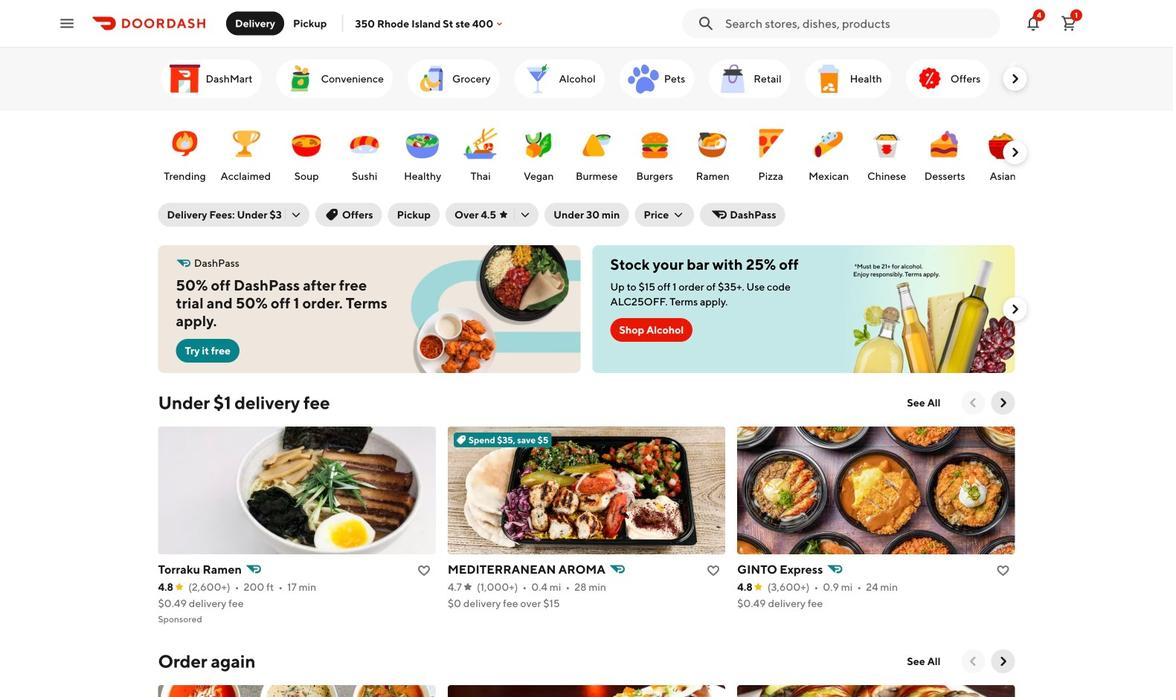 Task type: locate. For each thing, give the bounding box(es) containing it.
0 vertical spatial next button of carousel image
[[1008, 71, 1023, 86]]

0 items, open order cart image
[[1060, 15, 1078, 32]]

previous button of carousel image
[[966, 396, 981, 411], [966, 655, 981, 670]]

2 vertical spatial next button of carousel image
[[996, 655, 1011, 670]]

1 vertical spatial previous button of carousel image
[[966, 655, 981, 670]]

pets image
[[626, 61, 661, 97]]

grocery image
[[414, 61, 449, 97]]

1 vertical spatial next button of carousel image
[[1008, 302, 1023, 317]]

1 previous button of carousel image from the top
[[966, 396, 981, 411]]

dashmart image
[[167, 61, 203, 97]]

2 previous button of carousel image from the top
[[966, 655, 981, 670]]

0 vertical spatial previous button of carousel image
[[966, 396, 981, 411]]

next button of carousel image
[[1008, 71, 1023, 86], [996, 396, 1011, 411], [996, 655, 1011, 670]]

1 next button of carousel image from the top
[[1008, 145, 1023, 160]]

previous button of carousel image for next button of carousel icon to the middle
[[966, 396, 981, 411]]

next button of carousel image
[[1008, 145, 1023, 160], [1008, 302, 1023, 317]]

0 vertical spatial next button of carousel image
[[1008, 145, 1023, 160]]



Task type: vqa. For each thing, say whether or not it's contained in the screenshot.
Flowers IMAGE
yes



Task type: describe. For each thing, give the bounding box(es) containing it.
offers image
[[912, 61, 948, 97]]

Store search: begin typing to search for stores available on DoorDash text field
[[726, 15, 992, 32]]

retail image
[[715, 61, 751, 97]]

convenience image
[[282, 61, 318, 97]]

1 vertical spatial next button of carousel image
[[996, 396, 1011, 411]]

notification bell image
[[1025, 15, 1043, 32]]

2 next button of carousel image from the top
[[1008, 302, 1023, 317]]

health image
[[812, 61, 847, 97]]

flowers image
[[1011, 61, 1046, 97]]

previous button of carousel image for next button of carousel icon to the bottom
[[966, 655, 981, 670]]

open menu image
[[58, 15, 76, 32]]

alcohol image
[[521, 61, 556, 97]]



